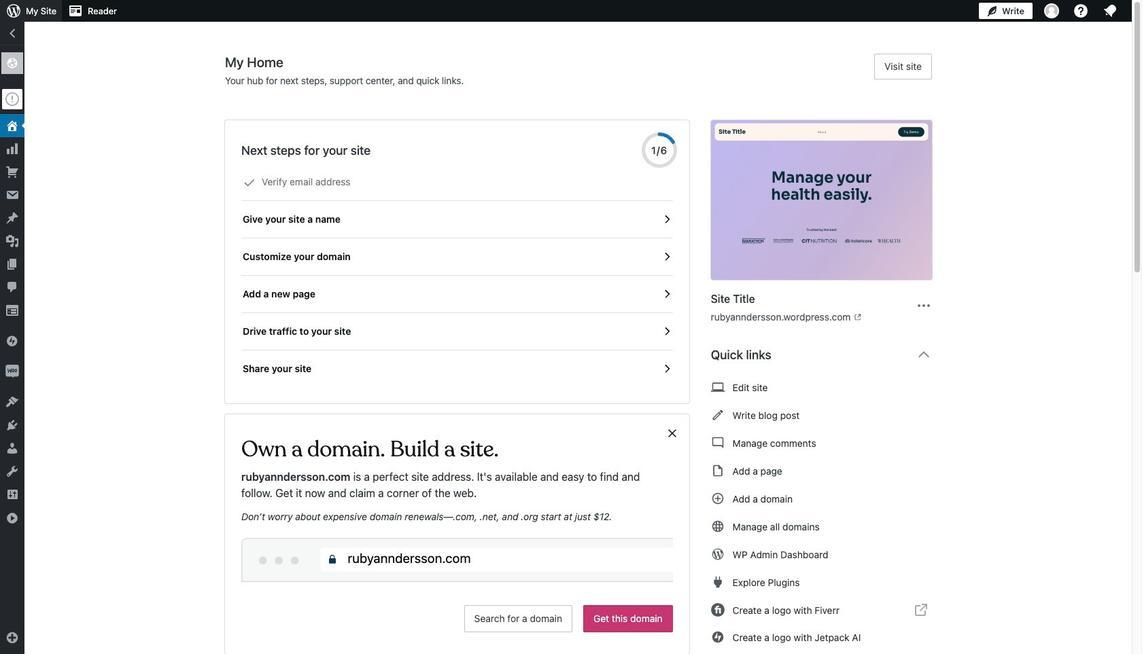 Task type: describe. For each thing, give the bounding box(es) containing it.
help image
[[1073, 3, 1090, 19]]

insert_drive_file image
[[711, 463, 725, 479]]

laptop image
[[711, 380, 725, 396]]

my profile image
[[1045, 3, 1060, 18]]

1 task enabled image from the top
[[661, 214, 673, 226]]

task enabled image
[[661, 288, 673, 301]]

edit image
[[711, 407, 725, 424]]



Task type: locate. For each thing, give the bounding box(es) containing it.
launchpad checklist element
[[241, 164, 673, 388]]

dismiss domain name promotion image
[[666, 426, 679, 442]]

manage your notifications image
[[1102, 3, 1119, 19]]

task enabled image
[[661, 214, 673, 226], [661, 251, 673, 263], [661, 326, 673, 338], [661, 363, 673, 375]]

main content
[[225, 54, 943, 655]]

2 img image from the top
[[5, 365, 19, 379]]

progress bar
[[642, 133, 677, 168]]

more options for site site title image
[[916, 298, 932, 314]]

2 task enabled image from the top
[[661, 251, 673, 263]]

0 vertical spatial img image
[[5, 335, 19, 348]]

3 task enabled image from the top
[[661, 326, 673, 338]]

1 img image from the top
[[5, 335, 19, 348]]

img image
[[5, 335, 19, 348], [5, 365, 19, 379]]

4 task enabled image from the top
[[661, 363, 673, 375]]

mode_comment image
[[711, 435, 725, 452]]

1 vertical spatial img image
[[5, 365, 19, 379]]



Task type: vqa. For each thing, say whether or not it's contained in the screenshot.
My Profile icon at the right top of page
yes



